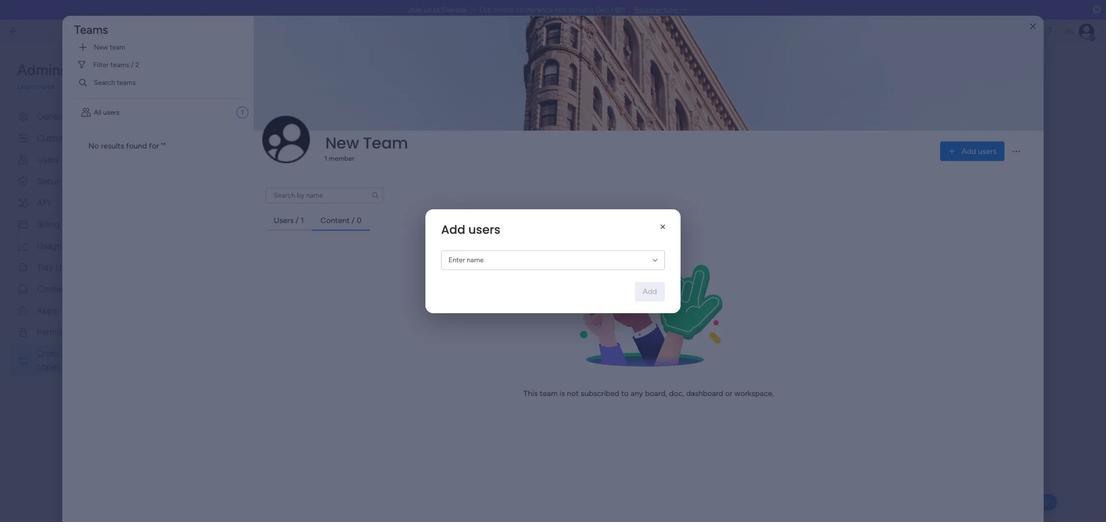 Task type: vqa. For each thing, say whether or not it's contained in the screenshot.
Content / 0 link
yes



Task type: locate. For each thing, give the bounding box(es) containing it.
content for content directory
[[37, 284, 69, 295]]

a inside the there are no folders in the account in order to copy boards and dashboards you must move them into a folder first. please note, only main boards and dashboards can be copied over
[[467, 277, 470, 286]]

add users button
[[940, 142, 1005, 161]]

online
[[494, 5, 514, 14]]

1 inside the new team 1 member
[[324, 154, 327, 163]]

content
[[321, 216, 350, 225], [37, 284, 69, 295]]

cross down permissions
[[36, 349, 59, 360]]

account
[[197, 65, 243, 81], [306, 82, 335, 91], [417, 266, 446, 275], [61, 349, 93, 360]]

boards
[[184, 82, 208, 91], [384, 103, 405, 111], [313, 277, 334, 286], [353, 288, 374, 296]]

with margin right image inside "new team" button
[[78, 42, 88, 52]]

learn
[[17, 82, 35, 91], [503, 103, 520, 111]]

1 vertical spatial add users
[[441, 222, 501, 238]]

1 vertical spatial with margin right image
[[78, 78, 88, 87]]

0 vertical spatial move
[[199, 103, 216, 111]]

2 vertical spatial users
[[469, 222, 501, 238]]

new for team
[[94, 43, 108, 51]]

1 horizontal spatial copier
[[246, 65, 281, 81]]

account down permissions button
[[61, 349, 93, 360]]

1 vertical spatial users
[[978, 146, 997, 156]]

0 vertical spatial cross
[[163, 65, 195, 81]]

1 horizontal spatial the
[[403, 266, 415, 275]]

more inside learn more
[[183, 113, 199, 121]]

1 down copy boards and dashboards to another account
[[241, 108, 244, 116]]

1 horizontal spatial users
[[469, 222, 501, 238]]

1 vertical spatial you
[[386, 277, 398, 286]]

users up security
[[37, 154, 59, 165]]

2 vertical spatial 1
[[301, 216, 304, 225]]

0 vertical spatial 1
[[241, 108, 244, 116]]

1 horizontal spatial learn
[[503, 103, 520, 111]]

Search for a folder search field
[[163, 152, 298, 168]]

learn right 'copied.'
[[503, 103, 520, 111]]

boards up the first,
[[184, 82, 208, 91]]

new for team
[[325, 132, 359, 154]]

with margin right image down teams at the left
[[78, 42, 88, 52]]

account up them on the bottom left of page
[[417, 266, 446, 275]]

please
[[283, 288, 303, 296]]

add inside button
[[643, 287, 657, 296]]

you left the want
[[256, 103, 267, 111]]

more
[[37, 82, 54, 91], [183, 113, 199, 121]]

users down search by name search field
[[274, 216, 294, 225]]

0 vertical spatial copier
[[246, 65, 281, 81]]

folder up search for a folder search field
[[205, 135, 228, 146]]

0 vertical spatial you
[[256, 103, 267, 111]]

move inside the there are no folders in the account in order to copy boards and dashboards you must move them into a folder first. please note, only main boards and dashboards can be copied over
[[417, 277, 434, 286]]

folder up over
[[472, 277, 490, 286]]

1 down search by name search field
[[301, 216, 304, 225]]

1 horizontal spatial folder
[[472, 277, 490, 286]]

cross account copier up copy boards and dashboards to another account
[[163, 65, 281, 81]]

customization button
[[10, 129, 124, 148]]

to up please
[[288, 277, 294, 286]]

users inside heading
[[469, 222, 501, 238]]

1 horizontal spatial more
[[183, 113, 199, 121]]

team for this
[[540, 389, 558, 398]]

copy
[[294, 103, 309, 111], [296, 277, 311, 286]]

learn more link up new team field
[[183, 103, 520, 121]]

1 horizontal spatial team
[[540, 389, 558, 398]]

/
[[296, 216, 299, 225], [352, 216, 355, 225]]

1 horizontal spatial into
[[453, 277, 465, 286]]

dashboard
[[686, 389, 724, 398]]

add button
[[635, 282, 665, 302]]

account inside button
[[61, 349, 93, 360]]

content inside button
[[37, 284, 69, 295]]

enter name
[[449, 256, 484, 264]]

copy inside the there are no folders in the account in order to copy boards and dashboards you must move them into a folder first. please note, only main boards and dashboards can be copied over
[[296, 277, 311, 286]]

1 inside users / 1 link
[[301, 216, 304, 225]]

users
[[37, 154, 59, 165], [274, 216, 294, 225]]

2 horizontal spatial add
[[962, 146, 976, 156]]

1 vertical spatial folder
[[472, 277, 490, 286]]

search teams button
[[74, 75, 246, 90]]

1
[[241, 108, 244, 116], [324, 154, 327, 163], [301, 216, 304, 225]]

learn down administration
[[17, 82, 35, 91]]

users inside button
[[37, 154, 59, 165]]

2 with margin right image from the top
[[78, 78, 88, 87]]

1 vertical spatial be
[[439, 288, 447, 296]]

learn inside learn more
[[503, 103, 520, 111]]

1 horizontal spatial add users
[[962, 146, 997, 156]]

1 horizontal spatial add
[[643, 287, 657, 296]]

with margin right image inside search teams button
[[78, 78, 88, 87]]

can down them on the bottom left of page
[[426, 288, 437, 296]]

0 vertical spatial add
[[962, 146, 976, 156]]

2 vertical spatial add
[[643, 287, 657, 296]]

1 horizontal spatial a
[[325, 103, 328, 111]]

content left 0
[[321, 216, 350, 225]]

0 horizontal spatial more
[[37, 82, 54, 91]]

1 horizontal spatial move
[[417, 277, 434, 286]]

to
[[267, 82, 275, 91], [286, 103, 292, 111], [288, 277, 294, 286], [621, 389, 629, 398]]

0 horizontal spatial cross
[[36, 349, 59, 360]]

1 horizontal spatial content
[[321, 216, 350, 225]]

permissions button
[[10, 323, 124, 342]]

content inside tab list
[[321, 216, 350, 225]]

1.
[[163, 135, 168, 146]]

subscribed
[[581, 389, 619, 398]]

now
[[664, 5, 678, 14]]

users
[[103, 108, 119, 117], [978, 146, 997, 156], [469, 222, 501, 238]]

account up copy boards and dashboards to another account
[[197, 65, 243, 81]]

1 horizontal spatial can
[[457, 103, 468, 111]]

a
[[325, 103, 328, 111], [198, 135, 202, 146], [467, 277, 470, 286]]

1 vertical spatial add
[[441, 222, 465, 238]]

0 horizontal spatial main
[[337, 288, 351, 296]]

add inside button
[[962, 146, 976, 156]]

1 vertical spatial learn more link
[[183, 103, 520, 121]]

0 horizontal spatial add users
[[441, 222, 501, 238]]

move right the first,
[[199, 103, 216, 111]]

a up copied
[[467, 277, 470, 286]]

can
[[457, 103, 468, 111], [426, 288, 437, 296]]

cross
[[163, 65, 195, 81], [36, 349, 59, 360]]

new team button
[[74, 39, 246, 55]]

learn inside 'administration learn more'
[[17, 82, 35, 91]]

0 vertical spatial users
[[37, 154, 59, 165]]

2 vertical spatial a
[[467, 277, 470, 286]]

1 vertical spatial content
[[37, 284, 69, 295]]

be down them on the bottom left of page
[[439, 288, 447, 296]]

to left another
[[267, 82, 275, 91]]

0 vertical spatial folder
[[205, 135, 228, 146]]

not
[[567, 389, 579, 398]]

1 vertical spatial 1
[[324, 154, 327, 163]]

0 vertical spatial with margin right image
[[78, 42, 88, 52]]

no results found for ""
[[88, 141, 166, 150]]

1 horizontal spatial cross
[[163, 65, 195, 81]]

only
[[322, 288, 335, 296]]

0 vertical spatial a
[[325, 103, 328, 111]]

0 vertical spatial learn
[[17, 82, 35, 91]]

cross account copier inside button
[[36, 349, 93, 373]]

0 vertical spatial cross account copier
[[163, 65, 281, 81]]

0 horizontal spatial /
[[296, 216, 299, 225]]

0 vertical spatial new
[[94, 43, 108, 51]]

1 vertical spatial can
[[426, 288, 437, 296]]

and
[[210, 82, 223, 91], [406, 103, 418, 111], [336, 277, 347, 286], [376, 288, 387, 296]]

new
[[94, 43, 108, 51], [325, 132, 359, 154]]

0 vertical spatial more
[[37, 82, 54, 91]]

/ down search by name search field
[[296, 216, 299, 225]]

new down teams at the left
[[94, 43, 108, 51]]

team
[[363, 132, 408, 154]]

add users document
[[426, 209, 681, 313]]

into left folder.
[[311, 103, 323, 111]]

1 vertical spatial more
[[183, 113, 199, 121]]

0 horizontal spatial new
[[94, 43, 108, 51]]

learn more link
[[17, 81, 124, 93], [183, 103, 520, 121]]

to left any
[[621, 389, 629, 398]]

help
[[1031, 498, 1049, 508]]

2 horizontal spatial a
[[467, 277, 470, 286]]

select
[[171, 135, 196, 146]]

there are no folders in the account in order to copy boards and dashboards you must move them into a folder first. please note, only main boards and dashboards can be copied over
[[262, 266, 505, 296]]

are
[[344, 266, 355, 275]]

0 horizontal spatial can
[[426, 288, 437, 296]]

0 horizontal spatial a
[[198, 135, 202, 146]]

0 vertical spatial can
[[457, 103, 468, 111]]

0 horizontal spatial into
[[311, 103, 323, 111]]

add users inside button
[[962, 146, 997, 156]]

with margin right image for search teams
[[78, 78, 88, 87]]

the inside the there are no folders in the account in order to copy boards and dashboards you must move them into a folder first. please note, only main boards and dashboards can be copied over
[[403, 266, 415, 275]]

move right must at the bottom
[[417, 277, 434, 286]]

can inside the there are no folders in the account in order to copy boards and dashboards you must move them into a folder first. please note, only main boards and dashboards can be copied over
[[426, 288, 437, 296]]

copy up note,
[[296, 277, 311, 286]]

None search field
[[163, 152, 298, 168], [266, 188, 383, 203], [163, 152, 298, 168], [266, 188, 383, 203]]

1 vertical spatial learn
[[503, 103, 520, 111]]

team inside button
[[110, 43, 126, 51]]

cross up copy at the left of page
[[163, 65, 195, 81]]

1 / from the left
[[296, 216, 299, 225]]

0 horizontal spatial team
[[110, 43, 126, 51]]

and down folders
[[376, 288, 387, 296]]

can left 'copied.'
[[457, 103, 468, 111]]

team avatar image
[[262, 115, 311, 164]]

be
[[470, 103, 477, 111], [439, 288, 447, 296]]

0 horizontal spatial the
[[218, 103, 228, 111]]

more down the first,
[[183, 113, 199, 121]]

with margin right image
[[78, 42, 88, 52], [78, 78, 88, 87]]

a right select
[[198, 135, 202, 146]]

Search by name search field
[[266, 188, 383, 203]]

hits
[[555, 5, 567, 14]]

close image
[[658, 222, 668, 232]]

1 vertical spatial a
[[198, 135, 202, 146]]

0 horizontal spatial folder
[[205, 135, 228, 146]]

this team is not subscribed to any board, doc, dashboard or workspace.
[[524, 389, 774, 398]]

0 horizontal spatial add
[[441, 222, 465, 238]]

1 vertical spatial team
[[540, 389, 558, 398]]

new up member
[[325, 132, 359, 154]]

more inside 'administration learn more'
[[37, 82, 54, 91]]

0 vertical spatial add users
[[962, 146, 997, 156]]

1 vertical spatial new
[[325, 132, 359, 154]]

a left folder.
[[325, 103, 328, 111]]

1 horizontal spatial /
[[352, 216, 355, 225]]

1 vertical spatial into
[[453, 277, 465, 286]]

1 horizontal spatial new
[[325, 132, 359, 154]]

all users
[[94, 108, 119, 117]]

1 horizontal spatial be
[[470, 103, 477, 111]]

0 horizontal spatial 1
[[241, 108, 244, 116]]

be left 'copied.'
[[470, 103, 477, 111]]

another
[[277, 82, 304, 91]]

1 horizontal spatial users
[[274, 216, 294, 225]]

you down in
[[386, 277, 398, 286]]

14th
[[611, 5, 625, 14]]

over
[[471, 288, 485, 296]]

1 horizontal spatial 1
[[301, 216, 304, 225]]

2 / from the left
[[352, 216, 355, 225]]

no
[[357, 266, 366, 275]]

first, move the content you want to copy into a folder. only main boards and dashboards can be copied.
[[183, 103, 502, 111]]

1 with margin right image from the top
[[78, 42, 88, 52]]

join us at elevate ✨ our online conference hits screens dec 14th
[[407, 5, 625, 14]]

add
[[962, 146, 976, 156], [441, 222, 465, 238], [643, 287, 657, 296]]

account up folder.
[[306, 82, 335, 91]]

board,
[[645, 389, 667, 398]]

0 vertical spatial users
[[103, 108, 119, 117]]

new inside the new team 1 member
[[325, 132, 359, 154]]

content
[[230, 103, 254, 111]]

add users
[[962, 146, 997, 156], [441, 222, 501, 238]]

conference
[[515, 5, 553, 14]]

0 vertical spatial copy
[[294, 103, 309, 111]]

tab list
[[266, 211, 1032, 231]]

0 vertical spatial main
[[367, 103, 382, 111]]

0 vertical spatial learn more link
[[17, 81, 124, 93]]

with margin right image left search
[[78, 78, 88, 87]]

results
[[101, 141, 124, 150]]

1 vertical spatial copier
[[36, 362, 61, 373]]

copy down another
[[294, 103, 309, 111]]

only
[[351, 103, 365, 111]]

tidy up button
[[10, 258, 124, 278]]

1 horizontal spatial main
[[367, 103, 382, 111]]

the
[[218, 103, 228, 111], [403, 266, 415, 275]]

2 horizontal spatial 1
[[324, 154, 327, 163]]

into inside the there are no folders in the account in order to copy boards and dashboards you must move them into a folder first. please note, only main boards and dashboards can be copied over
[[453, 277, 465, 286]]

learn more link down administration
[[17, 81, 124, 93]]

move
[[199, 103, 216, 111], [417, 277, 434, 286]]

1 horizontal spatial learn more link
[[183, 103, 520, 121]]

team up search teams
[[110, 43, 126, 51]]

cross account copier down permissions button
[[36, 349, 93, 373]]

0 horizontal spatial cross account copier
[[36, 349, 93, 373]]

0 horizontal spatial users
[[37, 154, 59, 165]]

teams
[[117, 78, 136, 86]]

with margin right image for new team
[[78, 42, 88, 52]]

copier down permissions
[[36, 362, 61, 373]]

0 vertical spatial the
[[218, 103, 228, 111]]

team left the is on the bottom of page
[[540, 389, 558, 398]]

the right in
[[403, 266, 415, 275]]

users / 1 link
[[266, 212, 312, 229]]

add users dialog
[[0, 0, 1106, 523]]

0 horizontal spatial move
[[199, 103, 216, 111]]

1 left member
[[324, 154, 327, 163]]

2 horizontal spatial users
[[978, 146, 997, 156]]

0 horizontal spatial copier
[[36, 362, 61, 373]]

0 vertical spatial content
[[321, 216, 350, 225]]

into up copied
[[453, 277, 465, 286]]

0 horizontal spatial content
[[37, 284, 69, 295]]

copy
[[163, 82, 182, 91]]

more down administration
[[37, 82, 54, 91]]

copier up copy boards and dashboards to another account
[[246, 65, 281, 81]]

1 vertical spatial the
[[403, 266, 415, 275]]

0 horizontal spatial learn more link
[[17, 81, 124, 93]]

1 for new
[[324, 154, 327, 163]]

and down are
[[336, 277, 347, 286]]

1 vertical spatial copy
[[296, 277, 311, 286]]

content down tidy up
[[37, 284, 69, 295]]

1 vertical spatial cross
[[36, 349, 59, 360]]

/ left 0
[[352, 216, 355, 225]]

copied
[[448, 288, 469, 296]]

0 horizontal spatial learn
[[17, 82, 35, 91]]

usage
[[37, 241, 62, 252]]

new inside "new team" button
[[94, 43, 108, 51]]

the left content at top left
[[218, 103, 228, 111]]

0 horizontal spatial be
[[439, 288, 447, 296]]



Task type: describe. For each thing, give the bounding box(es) containing it.
""
[[161, 141, 166, 150]]

doc,
[[669, 389, 685, 398]]

back to workspace image
[[9, 27, 19, 36]]

0 vertical spatial into
[[311, 103, 323, 111]]

users inside button
[[978, 146, 997, 156]]

tidy up
[[37, 262, 67, 273]]

found
[[126, 141, 147, 150]]

in
[[395, 266, 401, 275]]

search teams
[[94, 78, 136, 86]]

and up team
[[406, 103, 418, 111]]

our
[[480, 5, 492, 14]]

main inside the there are no folders in the account in order to copy boards and dashboards you must move them into a folder first. please note, only main boards and dashboards can be copied over
[[337, 288, 351, 296]]

✨
[[468, 5, 478, 14]]

member
[[329, 154, 355, 163]]

in
[[262, 277, 268, 286]]

name
[[467, 256, 484, 264]]

Destination account: text field
[[367, 367, 476, 383]]

api
[[37, 198, 50, 208]]

this
[[524, 389, 538, 398]]

and right copy at the left of page
[[210, 82, 223, 91]]

content for content / 0
[[321, 216, 350, 225]]

register now →
[[635, 5, 687, 14]]

cross inside button
[[36, 349, 59, 360]]

add users inside document
[[441, 222, 501, 238]]

this team is not subscribed to any board, doc, dashboard or workspace. image
[[575, 241, 723, 388]]

folders
[[368, 266, 393, 275]]

new team
[[94, 43, 126, 51]]

administration
[[17, 61, 115, 79]]

you inside the there are no folders in the account in order to copy boards and dashboards you must move them into a folder first. please note, only main boards and dashboards can be copied over
[[386, 277, 398, 286]]

users / 1
[[274, 216, 304, 225]]

no
[[88, 141, 99, 150]]

add inside heading
[[441, 222, 465, 238]]

boards up only
[[313, 277, 334, 286]]

close image
[[1030, 23, 1036, 30]]

users button
[[10, 150, 124, 170]]

billing button
[[10, 215, 124, 234]]

boards right only
[[384, 103, 405, 111]]

tab list containing users / 1
[[266, 211, 1032, 231]]

at
[[433, 5, 440, 14]]

api button
[[10, 194, 124, 213]]

0 vertical spatial be
[[470, 103, 477, 111]]

usage stats button
[[10, 237, 124, 256]]

0 horizontal spatial you
[[256, 103, 267, 111]]

first.
[[492, 277, 505, 286]]

jacob simon image
[[1079, 24, 1095, 39]]

workspace.
[[735, 389, 774, 398]]

to right the want
[[286, 103, 292, 111]]

folder inside the there are no folders in the account in order to copy boards and dashboards you must move them into a folder first. please note, only main boards and dashboards can be copied over
[[472, 277, 490, 286]]

users for users
[[37, 154, 59, 165]]

general button
[[10, 107, 124, 126]]

copy boards and dashboards to another account
[[163, 82, 335, 91]]

stats
[[64, 241, 83, 252]]

is
[[560, 389, 565, 398]]

search
[[94, 78, 115, 86]]

content directory button
[[10, 280, 124, 299]]

dec
[[596, 5, 609, 14]]

want
[[269, 103, 284, 111]]

first,
[[183, 103, 198, 111]]

help button
[[1023, 495, 1057, 511]]

add users heading
[[441, 221, 501, 239]]

administration learn more
[[17, 61, 115, 91]]

copied.
[[479, 103, 502, 111]]

elevate
[[442, 5, 467, 14]]

/ for content
[[352, 216, 355, 225]]

security
[[37, 176, 69, 187]]

there
[[322, 266, 342, 275]]

1 for users
[[301, 216, 304, 225]]

folder image image
[[365, 184, 403, 255]]

boards down no
[[353, 288, 374, 296]]

0
[[357, 216, 362, 225]]

/ for users
[[296, 216, 299, 225]]

to inside the there are no folders in the account in order to copy boards and dashboards you must move them into a folder first. please note, only main boards and dashboards can be copied over
[[288, 277, 294, 286]]

new team 1 member
[[324, 132, 408, 163]]

directory
[[72, 284, 107, 295]]

New Team field
[[323, 132, 411, 154]]

or
[[725, 389, 733, 398]]

order
[[270, 277, 286, 286]]

copier inside cross account copier
[[36, 362, 61, 373]]

1. select a folder
[[163, 135, 228, 146]]

apps button
[[10, 302, 124, 321]]

→
[[680, 5, 687, 14]]

tidy
[[37, 262, 53, 273]]

us
[[424, 5, 431, 14]]

general
[[37, 111, 67, 122]]

content / 0
[[321, 216, 362, 225]]

usage stats
[[37, 241, 83, 252]]

must
[[399, 277, 415, 286]]

billing
[[37, 219, 60, 230]]

be inside the there are no folders in the account in order to copy boards and dashboards you must move them into a folder first. please note, only main boards and dashboards can be copied over
[[439, 288, 447, 296]]

join
[[407, 5, 422, 14]]

screens
[[569, 5, 594, 14]]

account inside the there are no folders in the account in order to copy boards and dashboards you must move them into a folder first. please note, only main boards and dashboards can be copied over
[[417, 266, 446, 275]]

1 horizontal spatial cross account copier
[[163, 65, 281, 81]]

users for users / 1
[[274, 216, 294, 225]]

help image
[[1045, 27, 1054, 36]]

search image
[[372, 192, 379, 199]]

team for new
[[110, 43, 126, 51]]

any
[[631, 389, 643, 398]]

search image
[[286, 156, 294, 164]]

up
[[55, 262, 67, 273]]

register now → link
[[635, 5, 687, 14]]

note,
[[304, 288, 320, 296]]

folder.
[[330, 103, 349, 111]]

register
[[635, 5, 662, 14]]

customization
[[37, 133, 94, 144]]

permissions
[[37, 327, 83, 338]]

0 horizontal spatial users
[[103, 108, 119, 117]]



